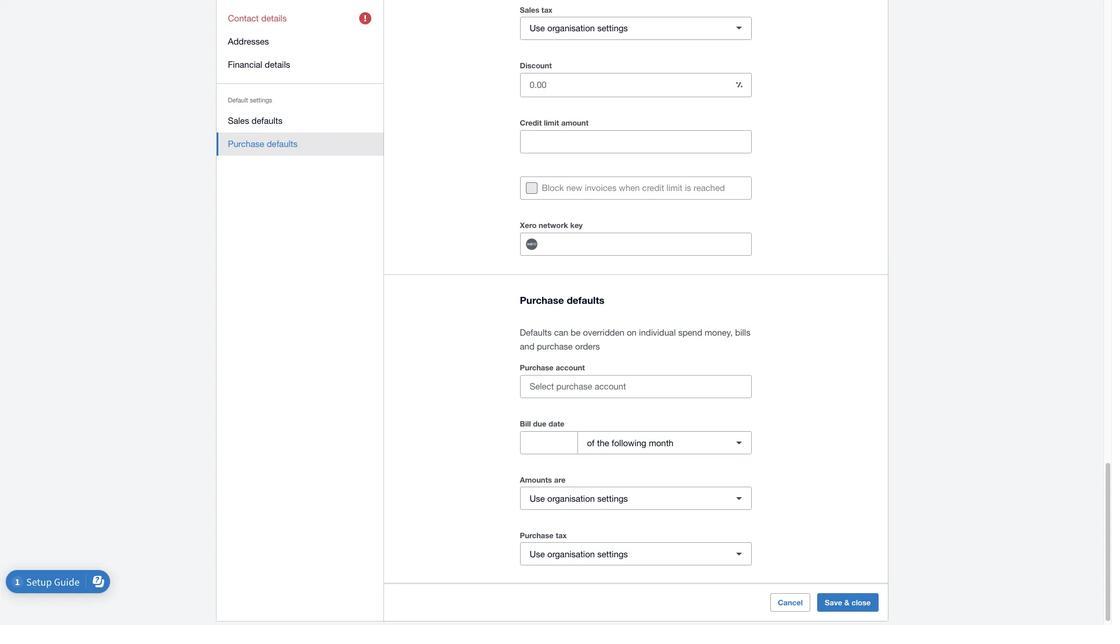 Task type: vqa. For each thing, say whether or not it's contained in the screenshot.
"Use organisation settings" popup button
yes



Task type: locate. For each thing, give the bounding box(es) containing it.
defaults up be at the right bottom
[[567, 294, 604, 306]]

0 vertical spatial tax
[[541, 5, 552, 14]]

defaults down default settings
[[252, 116, 282, 126]]

0 horizontal spatial purchase defaults
[[228, 139, 298, 149]]

reached
[[694, 183, 725, 193]]

1 vertical spatial organisation
[[547, 494, 595, 504]]

1 vertical spatial limit
[[667, 183, 682, 193]]

1 vertical spatial defaults
[[267, 139, 298, 149]]

tax
[[541, 5, 552, 14], [556, 531, 567, 540]]

None number field
[[520, 432, 577, 454]]

details down addresses link at the top
[[265, 60, 290, 70]]

2 vertical spatial use organisation settings
[[530, 549, 628, 559]]

use organisation settings down sales tax
[[530, 23, 628, 33]]

2 vertical spatial use
[[530, 549, 545, 559]]

organisation for amounts are
[[547, 494, 595, 504]]

2 vertical spatial use organisation settings button
[[520, 543, 752, 566]]

defaults down sales defaults link
[[267, 139, 298, 149]]

defaults can be overridden on individual spend money, bills and purchase orders
[[520, 328, 750, 352]]

use down "amounts"
[[530, 494, 545, 504]]

1 horizontal spatial sales
[[520, 5, 539, 14]]

organisation
[[547, 23, 595, 33], [547, 494, 595, 504], [547, 549, 595, 559]]

credit
[[520, 118, 542, 127]]

details right contact
[[261, 13, 287, 23]]

sales up discount at left top
[[520, 5, 539, 14]]

0 vertical spatial organisation
[[547, 23, 595, 33]]

of
[[587, 438, 595, 448]]

use organisation settings button for purchase tax
[[520, 543, 752, 566]]

purchase
[[228, 139, 264, 149], [520, 294, 564, 306], [520, 363, 554, 372], [520, 531, 554, 540]]

details for financial details
[[265, 60, 290, 70]]

settings inside menu
[[250, 97, 272, 104]]

1 horizontal spatial tax
[[556, 531, 567, 540]]

defaults for sales defaults link
[[252, 116, 282, 126]]

1 use organisation settings button from the top
[[520, 17, 752, 40]]

1 vertical spatial use
[[530, 494, 545, 504]]

0 vertical spatial sales
[[520, 5, 539, 14]]

tax up discount at left top
[[541, 5, 552, 14]]

default settings
[[228, 97, 272, 104]]

2 use from the top
[[530, 494, 545, 504]]

3 use organisation settings button from the top
[[520, 543, 752, 566]]

1 vertical spatial purchase defaults
[[520, 294, 604, 306]]

use for purchase
[[530, 549, 545, 559]]

purchase down 'and' at bottom left
[[520, 363, 554, 372]]

0 vertical spatial defaults
[[252, 116, 282, 126]]

2 organisation from the top
[[547, 494, 595, 504]]

sales tax
[[520, 5, 552, 14]]

bill due date group
[[520, 432, 752, 455]]

bill due date
[[520, 419, 564, 429]]

contact details
[[228, 13, 287, 23]]

addresses link
[[216, 30, 384, 53]]

use organisation settings button for sales tax
[[520, 17, 752, 40]]

organisation down sales tax
[[547, 23, 595, 33]]

of the following month
[[587, 438, 674, 448]]

can
[[554, 328, 568, 338]]

use down sales tax
[[530, 23, 545, 33]]

purchase defaults up can
[[520, 294, 604, 306]]

be
[[571, 328, 581, 338]]

use organisation settings button
[[520, 17, 752, 40], [520, 487, 752, 510], [520, 543, 752, 566]]

Purchase account field
[[520, 376, 751, 398]]

settings
[[597, 23, 628, 33], [250, 97, 272, 104], [597, 494, 628, 504], [597, 549, 628, 559]]

1 use from the top
[[530, 23, 545, 33]]

organisation down are
[[547, 494, 595, 504]]

3 organisation from the top
[[547, 549, 595, 559]]

limit right credit
[[544, 118, 559, 127]]

sales down default
[[228, 116, 249, 126]]

organisation for sales tax
[[547, 23, 595, 33]]

save & close
[[825, 598, 871, 608]]

use organisation settings for amounts are
[[530, 494, 628, 504]]

tax down are
[[556, 531, 567, 540]]

details
[[261, 13, 287, 23], [265, 60, 290, 70]]

purchase defaults down sales defaults
[[228, 139, 298, 149]]

use
[[530, 23, 545, 33], [530, 494, 545, 504], [530, 549, 545, 559]]

defaults
[[252, 116, 282, 126], [267, 139, 298, 149], [567, 294, 604, 306]]

tax for sales tax
[[541, 5, 552, 14]]

overridden
[[583, 328, 624, 338]]

2 vertical spatial organisation
[[547, 549, 595, 559]]

0 vertical spatial use organisation settings
[[530, 23, 628, 33]]

individual
[[639, 328, 676, 338]]

purchase
[[537, 342, 573, 352]]

limit left is
[[667, 183, 682, 193]]

0 vertical spatial use organisation settings button
[[520, 17, 752, 40]]

use down purchase tax
[[530, 549, 545, 559]]

1 use organisation settings from the top
[[530, 23, 628, 33]]

limit
[[544, 118, 559, 127], [667, 183, 682, 193]]

2 use organisation settings from the top
[[530, 494, 628, 504]]

menu
[[216, 0, 384, 163]]

financial
[[228, 60, 262, 70]]

0 vertical spatial limit
[[544, 118, 559, 127]]

use organisation settings
[[530, 23, 628, 33], [530, 494, 628, 504], [530, 549, 628, 559]]

3 use from the top
[[530, 549, 545, 559]]

sales defaults link
[[216, 109, 384, 133]]

settings for sales tax
[[597, 23, 628, 33]]

1 horizontal spatial limit
[[667, 183, 682, 193]]

xero
[[520, 221, 537, 230]]

1 vertical spatial sales
[[228, 116, 249, 126]]

amounts
[[520, 476, 552, 485]]

orders
[[575, 342, 600, 352]]

2 use organisation settings button from the top
[[520, 487, 752, 510]]

0 horizontal spatial tax
[[541, 5, 552, 14]]

use organisation settings down are
[[530, 494, 628, 504]]

1 vertical spatial tax
[[556, 531, 567, 540]]

0 horizontal spatial limit
[[544, 118, 559, 127]]

purchase down sales defaults
[[228, 139, 264, 149]]

invoices
[[585, 183, 617, 193]]

organisation down purchase tax
[[547, 549, 595, 559]]

1 vertical spatial use organisation settings
[[530, 494, 628, 504]]

1 vertical spatial use organisation settings button
[[520, 487, 752, 510]]

use organisation settings down purchase tax
[[530, 549, 628, 559]]

sales
[[520, 5, 539, 14], [228, 116, 249, 126]]

3 use organisation settings from the top
[[530, 549, 628, 559]]

date
[[549, 419, 564, 429]]

purchase defaults
[[228, 139, 298, 149], [520, 294, 604, 306]]

0 horizontal spatial sales
[[228, 116, 249, 126]]

0 vertical spatial details
[[261, 13, 287, 23]]

0 vertical spatial use
[[530, 23, 545, 33]]

1 organisation from the top
[[547, 23, 595, 33]]

close
[[852, 598, 871, 608]]

the
[[597, 438, 609, 448]]

0 vertical spatial purchase defaults
[[228, 139, 298, 149]]

1 vertical spatial details
[[265, 60, 290, 70]]



Task type: describe. For each thing, give the bounding box(es) containing it.
contact
[[228, 13, 259, 23]]

&
[[844, 598, 850, 608]]

amount
[[561, 118, 589, 127]]

use organisation settings for sales tax
[[530, 23, 628, 33]]

and
[[520, 342, 534, 352]]

financial details
[[228, 60, 290, 70]]

key
[[570, 221, 583, 230]]

spend
[[678, 328, 702, 338]]

purchase inside menu
[[228, 139, 264, 149]]

1 horizontal spatial purchase defaults
[[520, 294, 604, 306]]

sales defaults
[[228, 116, 282, 126]]

settings for amounts are
[[597, 494, 628, 504]]

purchase down "amounts"
[[520, 531, 554, 540]]

save
[[825, 598, 842, 608]]

use organisation settings button for amounts are
[[520, 487, 752, 510]]

details for contact details
[[261, 13, 287, 23]]

of the following month button
[[577, 432, 752, 455]]

purchase up defaults
[[520, 294, 564, 306]]

cancel button
[[770, 594, 810, 612]]

Discount number field
[[520, 74, 728, 96]]

money,
[[705, 328, 733, 338]]

is
[[685, 183, 691, 193]]

new
[[566, 183, 582, 193]]

when
[[619, 183, 640, 193]]

purchase defaults link
[[216, 133, 384, 156]]

none number field inside bill due date group
[[520, 432, 577, 454]]

financial details link
[[216, 53, 384, 76]]

month
[[649, 438, 674, 448]]

save & close button
[[817, 594, 878, 612]]

due
[[533, 419, 546, 429]]

are
[[554, 476, 566, 485]]

bills
[[735, 328, 750, 338]]

on
[[627, 328, 637, 338]]

2 vertical spatial defaults
[[567, 294, 604, 306]]

use for sales
[[530, 23, 545, 33]]

following
[[612, 438, 646, 448]]

cancel
[[778, 598, 803, 608]]

use for amounts
[[530, 494, 545, 504]]

addresses
[[228, 36, 269, 46]]

use organisation settings for purchase tax
[[530, 549, 628, 559]]

settings for purchase tax
[[597, 549, 628, 559]]

xero network key
[[520, 221, 583, 230]]

amounts are
[[520, 476, 566, 485]]

sales for sales tax
[[520, 5, 539, 14]]

tax for purchase tax
[[556, 531, 567, 540]]

Xero network key field
[[548, 233, 751, 255]]

default
[[228, 97, 248, 104]]

defaults for purchase defaults link
[[267, 139, 298, 149]]

purchase defaults inside menu
[[228, 139, 298, 149]]

defaults
[[520, 328, 552, 338]]

bill
[[520, 419, 531, 429]]

credit limit amount
[[520, 118, 589, 127]]

sales for sales defaults
[[228, 116, 249, 126]]

block
[[542, 183, 564, 193]]

purchase account
[[520, 363, 585, 372]]

block new invoices when credit limit is reached
[[542, 183, 725, 193]]

menu containing contact details
[[216, 0, 384, 163]]

credit
[[642, 183, 664, 193]]

network
[[539, 221, 568, 230]]

Credit limit amount number field
[[520, 131, 751, 153]]

purchase tax
[[520, 531, 567, 540]]

organisation for purchase tax
[[547, 549, 595, 559]]

account
[[556, 363, 585, 372]]

discount
[[520, 61, 552, 70]]

contact details link
[[216, 7, 384, 30]]



